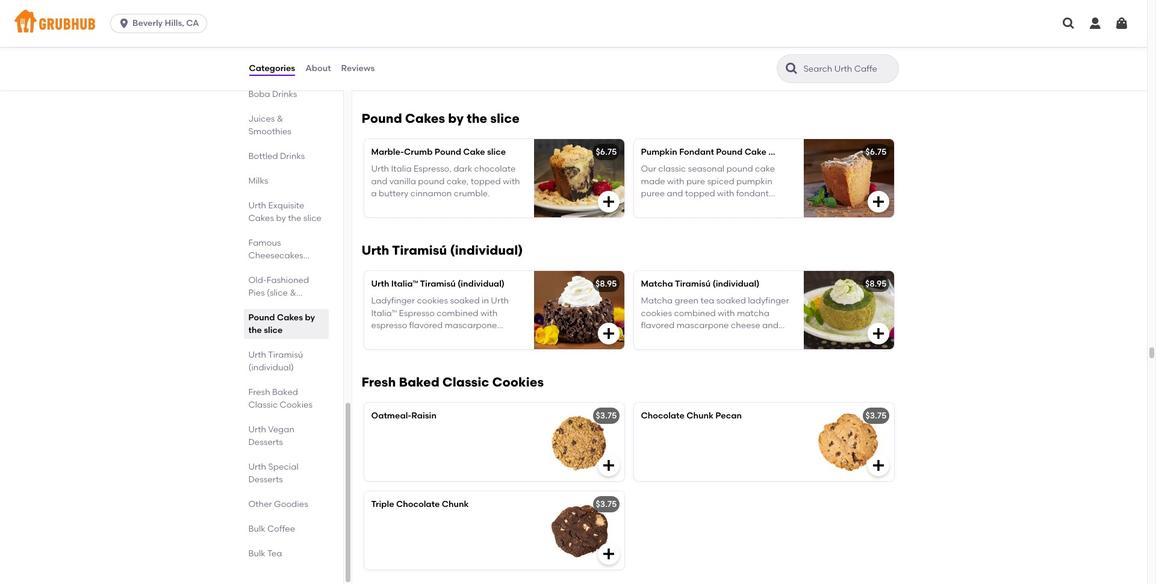 Task type: describe. For each thing, give the bounding box(es) containing it.
2 horizontal spatial the
[[467, 111, 487, 126]]

$8.95 for ladyfinger cookies soaked in urth italia™ espresso combined with espresso flavored mascarpone cheese.
[[596, 279, 617, 289]]

topped inside our classic seasonal pound cake made with pure spiced pumpkin puree and topped with fondant glaze and house-made graham cracker crumbles. (seasonal)
[[685, 188, 715, 199]]

juices
[[248, 114, 275, 124]]

puree
[[641, 188, 665, 199]]

matcha for matcha green tea soaked ladyfinger cookies combined with matcha flavored mascarpone cheese and white chocolate chunks.
[[641, 296, 673, 306]]

slice for marble-crumb pound cake slice
[[487, 147, 506, 157]]

reviews
[[341, 63, 375, 73]]

urth exquisite cakes by the slice
[[248, 201, 322, 223]]

cinnamon
[[410, 188, 452, 199]]

urth inside the urth vegan desserts
[[248, 425, 266, 435]]

Search Urth Caffe search field
[[802, 63, 894, 75]]

hills,
[[165, 18, 184, 28]]

by inside urth exquisite cakes by the slice
[[276, 213, 286, 223]]

fondant
[[736, 188, 769, 199]]

matcha tiramisú (individual)
[[641, 279, 760, 289]]

svg image for our classic seasonal pound cake made with pure spiced pumpkin puree and topped with fondant glaze and house-made graham cracker crumbles. (seasonal)
[[871, 195, 885, 209]]

beverly hills, ca button
[[110, 14, 212, 33]]

espresso
[[371, 320, 407, 331]]

0 horizontal spatial baked
[[272, 387, 298, 397]]

$3.75 for triple chocolate chunk
[[596, 499, 617, 509]]

pumpkin fondant pound cake slice image
[[804, 139, 894, 217]]

drinks for boba drinks
[[272, 89, 297, 99]]

svg image inside main navigation navigation
[[1115, 16, 1129, 31]]

a
[[371, 188, 377, 199]]

pies
[[248, 288, 265, 298]]

combined inside matcha green tea soaked ladyfinger cookies combined with matcha flavored mascarpone cheese and white chocolate chunks.
[[674, 308, 716, 318]]

special
[[268, 462, 299, 472]]

tiramisú up ladyfinger cookies soaked in urth italia™ espresso combined with espresso flavored mascarpone cheese.
[[420, 279, 456, 289]]

bulk for bulk coffee
[[248, 524, 265, 534]]

cake
[[755, 164, 775, 174]]

boba drinks
[[248, 89, 297, 99]]

glaze
[[641, 201, 663, 211]]

seasonal
[[688, 164, 725, 174]]

the inside urth exquisite cakes by the slice
[[288, 213, 301, 223]]

tea
[[267, 549, 282, 559]]

slice for pumpkin fondant pound cake slice
[[769, 147, 787, 157]]

0 vertical spatial italia™
[[391, 279, 418, 289]]

white
[[641, 333, 663, 343]]

0 vertical spatial chunk
[[687, 411, 714, 421]]

with inside ladyfinger cookies soaked in urth italia™ espresso combined with espresso flavored mascarpone cheese.
[[480, 308, 498, 318]]

crumb
[[404, 147, 433, 157]]

boba
[[248, 89, 270, 99]]

old-
[[248, 275, 267, 285]]

matcha green tea soaked ladyfinger cookies combined with matcha flavored mascarpone cheese and white chocolate chunks.
[[641, 296, 789, 343]]

vanilla
[[389, 176, 416, 187]]

svg image inside beverly hills, ca button
[[118, 17, 130, 30]]

the inside famous cheesecakes (individual) old-fashioned pies (slice & individual) pound cakes by the slice
[[248, 325, 262, 335]]

matcha tiramisú (individual) image
[[804, 271, 894, 349]]

cheesecakes
[[248, 250, 303, 261]]

categories
[[249, 63, 295, 73]]

pound cakes by the slice
[[362, 111, 520, 126]]

bulk coffee
[[248, 524, 295, 534]]

matcha
[[737, 308, 769, 318]]

vegan
[[268, 425, 294, 435]]

soaked inside ladyfinger cookies soaked in urth italia™ espresso combined with espresso flavored mascarpone cheese.
[[450, 296, 480, 306]]

pound inside famous cheesecakes (individual) old-fashioned pies (slice & individual) pound cakes by the slice
[[248, 313, 275, 323]]

urth inside urth special desserts
[[248, 462, 266, 472]]

graham
[[738, 201, 770, 211]]

our classic seasonal pound cake made with pure spiced pumpkin puree and topped with fondant glaze and house-made graham cracker crumbles. (seasonal)
[[641, 164, 775, 223]]

beverly
[[133, 18, 163, 28]]

1 vertical spatial urth tiramisú (individual)
[[248, 350, 303, 373]]

0 horizontal spatial chocolate
[[396, 499, 440, 509]]

classic
[[658, 164, 686, 174]]

tiramisú down 'individual)'
[[268, 350, 303, 360]]

cookies inside matcha green tea soaked ladyfinger cookies combined with matcha flavored mascarpone cheese and white chocolate chunks.
[[641, 308, 672, 318]]

desserts for vegan
[[248, 437, 283, 447]]

cookies inside ladyfinger cookies soaked in urth italia™ espresso combined with espresso flavored mascarpone cheese.
[[417, 296, 448, 306]]

chunks.
[[709, 333, 739, 343]]

cheese
[[731, 320, 760, 331]]

oatmeal raisin image
[[534, 403, 624, 481]]

bottled drinks
[[248, 151, 305, 161]]

(individual) inside famous cheesecakes (individual) old-fashioned pies (slice & individual) pound cakes by the slice
[[248, 263, 294, 273]]

$6.75 for our classic seasonal pound cake made with pure spiced pumpkin puree and topped with fondant glaze and house-made graham cracker crumbles. (seasonal)
[[866, 147, 887, 157]]

ca
[[186, 18, 199, 28]]

1 vertical spatial chunk
[[442, 499, 469, 509]]

cake,
[[447, 176, 469, 187]]

house-
[[683, 201, 711, 211]]

marble-
[[371, 147, 404, 157]]

about
[[305, 63, 331, 73]]

(slice
[[267, 288, 288, 298]]

cracker
[[641, 213, 672, 223]]

our
[[641, 164, 656, 174]]

with inside urth italia espresso, dark chocolate and vanilla pound cake, topped with a buttery cinnamon crumble.
[[503, 176, 520, 187]]

pumpkin
[[736, 176, 772, 187]]

fondant
[[679, 147, 714, 157]]

flavored inside matcha green tea soaked ladyfinger cookies combined with matcha flavored mascarpone cheese and white chocolate chunks.
[[641, 320, 675, 331]]

pound up dark
[[435, 147, 461, 157]]

$3.75 for chocolate chunk pecan
[[866, 411, 887, 421]]

chocolate inside matcha green tea soaked ladyfinger cookies combined with matcha flavored mascarpone cheese and white chocolate chunks.
[[665, 333, 707, 343]]

1 vertical spatial classic
[[248, 400, 278, 410]]

flavored inside ladyfinger cookies soaked in urth italia™ espresso combined with espresso flavored mascarpone cheese.
[[409, 320, 443, 331]]

coffee
[[267, 524, 295, 534]]

by inside famous cheesecakes (individual) old-fashioned pies (slice & individual) pound cakes by the slice
[[305, 313, 315, 323]]

tiramisú up green
[[675, 279, 711, 289]]

$6.75 for urth italia espresso, dark chocolate and vanilla pound cake, topped with a buttery cinnamon crumble.
[[596, 147, 617, 157]]

crumbles.
[[674, 213, 714, 223]]

$8.95 for matcha green tea soaked ladyfinger cookies combined with matcha flavored mascarpone cheese and white chocolate chunks.
[[865, 279, 887, 289]]

(seasonal)
[[716, 213, 760, 223]]

categories button
[[248, 47, 296, 90]]

slice inside famous cheesecakes (individual) old-fashioned pies (slice & individual) pound cakes by the slice
[[264, 325, 283, 335]]

oatmeal-raisin
[[371, 411, 437, 421]]

main navigation navigation
[[0, 0, 1147, 47]]

0 vertical spatial by
[[448, 111, 464, 126]]

pumpkin
[[641, 147, 677, 157]]

triple
[[371, 499, 394, 509]]

with down 'spiced'
[[717, 188, 734, 199]]

soaked inside matcha green tea soaked ladyfinger cookies combined with matcha flavored mascarpone cheese and white chocolate chunks.
[[716, 296, 746, 306]]

cheese.
[[371, 333, 403, 343]]

other
[[248, 499, 272, 509]]

$3.75 for oatmeal-raisin
[[596, 411, 617, 421]]

buttery
[[379, 188, 408, 199]]

combined inside ladyfinger cookies soaked in urth italia™ espresso combined with espresso flavored mascarpone cheese.
[[437, 308, 478, 318]]

other goodies
[[248, 499, 308, 509]]

smoothies
[[248, 126, 291, 137]]

drinks for bottled drinks
[[280, 151, 305, 161]]

spiced
[[707, 176, 734, 187]]

urth special desserts
[[248, 462, 299, 485]]

espresso
[[399, 308, 435, 318]]

pecan
[[716, 411, 742, 421]]

dark
[[453, 164, 472, 174]]

cake for cake
[[745, 147, 766, 157]]

juices & smoothies
[[248, 114, 291, 137]]

1 horizontal spatial chocolate
[[641, 411, 685, 421]]

famous
[[248, 238, 281, 248]]

and right puree
[[667, 188, 683, 199]]

ladyfinger cookies soaked in urth italia™ espresso combined with espresso flavored mascarpone cheese.
[[371, 296, 509, 343]]

goodies
[[274, 499, 308, 509]]

1 horizontal spatial baked
[[399, 375, 439, 390]]

marble-crumb pound cake slice
[[371, 147, 506, 157]]



Task type: vqa. For each thing, say whether or not it's contained in the screenshot.
green
yes



Task type: locate. For each thing, give the bounding box(es) containing it.
0 horizontal spatial fresh baked classic cookies
[[248, 387, 313, 410]]

0 horizontal spatial combined
[[437, 308, 478, 318]]

mascarpone
[[445, 320, 497, 331], [677, 320, 729, 331]]

fresh
[[362, 375, 396, 390], [248, 387, 270, 397]]

1 $6.75 from the left
[[596, 147, 617, 157]]

famous cheesecakes (individual) old-fashioned pies (slice & individual) pound cakes by the slice
[[248, 238, 315, 335]]

slice for pound cakes by the slice
[[490, 111, 520, 126]]

with down in
[[480, 308, 498, 318]]

urth tiramisú (individual) up urth italia™ tiramisú (individual)
[[362, 243, 523, 258]]

1 horizontal spatial chocolate
[[665, 333, 707, 343]]

the up marble-crumb pound cake slice
[[467, 111, 487, 126]]

combined down urth italia™ tiramisú (individual)
[[437, 308, 478, 318]]

by up marble-crumb pound cake slice
[[448, 111, 464, 126]]

and up cracker
[[665, 201, 681, 211]]

baked up raisin
[[399, 375, 439, 390]]

combined
[[437, 308, 478, 318], [674, 308, 716, 318]]

tiramisú up urth italia™ tiramisú (individual)
[[392, 243, 447, 258]]

flavored down the espresso
[[409, 320, 443, 331]]

1 horizontal spatial made
[[711, 201, 736, 211]]

2 combined from the left
[[674, 308, 716, 318]]

0 horizontal spatial urth tiramisú (individual)
[[248, 350, 303, 373]]

1 horizontal spatial cookies
[[492, 375, 544, 390]]

search icon image
[[784, 61, 799, 76]]

1 horizontal spatial fresh
[[362, 375, 396, 390]]

1 matcha from the top
[[641, 279, 673, 289]]

(individual)
[[450, 243, 523, 258], [248, 263, 294, 273], [458, 279, 505, 289], [713, 279, 760, 289], [248, 362, 294, 373]]

made up (seasonal)
[[711, 201, 736, 211]]

1 vertical spatial chocolate
[[396, 499, 440, 509]]

2 vertical spatial cakes
[[277, 313, 303, 323]]

italia
[[391, 164, 412, 174]]

2 soaked from the left
[[716, 296, 746, 306]]

chocolate right dark
[[474, 164, 516, 174]]

italia™
[[391, 279, 418, 289], [371, 308, 397, 318]]

baked up vegan
[[272, 387, 298, 397]]

0 horizontal spatial soaked
[[450, 296, 480, 306]]

bulk tea
[[248, 549, 282, 559]]

in
[[482, 296, 489, 306]]

0 vertical spatial cakes
[[405, 111, 445, 126]]

urth inside urth tiramisú (individual)
[[248, 350, 266, 360]]

with up cheese
[[718, 308, 735, 318]]

topped
[[471, 176, 501, 187], [685, 188, 715, 199]]

the down 'individual)'
[[248, 325, 262, 335]]

2 desserts from the top
[[248, 474, 283, 485]]

2 $8.95 from the left
[[865, 279, 887, 289]]

bulk for bulk tea
[[248, 549, 265, 559]]

desserts down special
[[248, 474, 283, 485]]

soaked right tea
[[716, 296, 746, 306]]

bottled
[[248, 151, 278, 161]]

crumble.
[[454, 188, 490, 199]]

cookies
[[417, 296, 448, 306], [641, 308, 672, 318]]

with down classic
[[667, 176, 684, 187]]

1 flavored from the left
[[409, 320, 443, 331]]

1 bulk from the top
[[248, 524, 265, 534]]

by down exquisite
[[276, 213, 286, 223]]

1 horizontal spatial &
[[290, 288, 296, 298]]

matcha inside matcha green tea soaked ladyfinger cookies combined with matcha flavored mascarpone cheese and white chocolate chunks.
[[641, 296, 673, 306]]

0 vertical spatial chocolate
[[474, 164, 516, 174]]

topped inside urth italia espresso, dark chocolate and vanilla pound cake, topped with a buttery cinnamon crumble.
[[471, 176, 501, 187]]

0 horizontal spatial by
[[276, 213, 286, 223]]

urth italia espresso, dark chocolate and vanilla pound cake, topped with a buttery cinnamon crumble.
[[371, 164, 520, 199]]

1 vertical spatial made
[[711, 201, 736, 211]]

0 vertical spatial bulk
[[248, 524, 265, 534]]

0 horizontal spatial cookies
[[280, 400, 313, 410]]

0 vertical spatial matcha
[[641, 279, 673, 289]]

and down 'matcha'
[[762, 320, 779, 331]]

0 vertical spatial desserts
[[248, 437, 283, 447]]

1 combined from the left
[[437, 308, 478, 318]]

raisin
[[411, 411, 437, 421]]

slice inside urth exquisite cakes by the slice
[[303, 213, 322, 223]]

desserts for special
[[248, 474, 283, 485]]

fresh up vegan
[[248, 387, 270, 397]]

1 vertical spatial chocolate
[[665, 333, 707, 343]]

cakes inside famous cheesecakes (individual) old-fashioned pies (slice & individual) pound cakes by the slice
[[277, 313, 303, 323]]

mascarpone inside matcha green tea soaked ladyfinger cookies combined with matcha flavored mascarpone cheese and white chocolate chunks.
[[677, 320, 729, 331]]

bulk left coffee
[[248, 524, 265, 534]]

1 horizontal spatial the
[[288, 213, 301, 223]]

1 horizontal spatial cake
[[745, 147, 766, 157]]

soaked left in
[[450, 296, 480, 306]]

cake up cake in the top of the page
[[745, 147, 766, 157]]

(individual) inside urth tiramisú (individual)
[[248, 362, 294, 373]]

sweet potato pie (individual) image
[[534, 8, 624, 86]]

1 horizontal spatial topped
[[685, 188, 715, 199]]

1 vertical spatial italia™
[[371, 308, 397, 318]]

oatmeal-
[[371, 411, 411, 421]]

bulk left tea
[[248, 549, 265, 559]]

beverly hills, ca
[[133, 18, 199, 28]]

1 horizontal spatial by
[[305, 313, 315, 323]]

urth italia™ tiramisú (individual)
[[371, 279, 505, 289]]

1 vertical spatial cookies
[[280, 400, 313, 410]]

green
[[675, 296, 699, 306]]

combined down green
[[674, 308, 716, 318]]

drinks right boba at top
[[272, 89, 297, 99]]

fresh baked classic cookies up vegan
[[248, 387, 313, 410]]

2 mascarpone from the left
[[677, 320, 729, 331]]

cakes inside urth exquisite cakes by the slice
[[248, 213, 274, 223]]

& inside famous cheesecakes (individual) old-fashioned pies (slice & individual) pound cakes by the slice
[[290, 288, 296, 298]]

0 vertical spatial drinks
[[272, 89, 297, 99]]

1 cake from the left
[[463, 147, 485, 157]]

pound up cinnamon
[[418, 176, 445, 187]]

urth italia™ tiramisú (individual) image
[[534, 271, 624, 349]]

fresh baked classic cookies up raisin
[[362, 375, 544, 390]]

urth
[[371, 164, 389, 174], [248, 201, 266, 211], [362, 243, 389, 258], [371, 279, 389, 289], [491, 296, 509, 306], [248, 350, 266, 360], [248, 425, 266, 435], [248, 462, 266, 472]]

0 horizontal spatial classic
[[248, 400, 278, 410]]

1 vertical spatial the
[[288, 213, 301, 223]]

1 vertical spatial drinks
[[280, 151, 305, 161]]

pound up marble-
[[362, 111, 402, 126]]

triple chocolate chunk image
[[534, 491, 624, 570]]

topped up crumble.
[[471, 176, 501, 187]]

ladyfinger
[[371, 296, 415, 306]]

0 vertical spatial urth tiramisú (individual)
[[362, 243, 523, 258]]

1 horizontal spatial classic
[[442, 375, 489, 390]]

mascarpone inside ladyfinger cookies soaked in urth italia™ espresso combined with espresso flavored mascarpone cheese.
[[445, 320, 497, 331]]

& inside juices & smoothies
[[277, 114, 283, 124]]

cookies
[[492, 375, 544, 390], [280, 400, 313, 410]]

topped up house-
[[685, 188, 715, 199]]

chocolate chunk pecan
[[641, 411, 742, 421]]

ladyfinger
[[748, 296, 789, 306]]

soaked
[[450, 296, 480, 306], [716, 296, 746, 306]]

pumpkin fondant pound cake slice
[[641, 147, 787, 157]]

2 vertical spatial by
[[305, 313, 315, 323]]

1 vertical spatial topped
[[685, 188, 715, 199]]

chocolate
[[474, 164, 516, 174], [665, 333, 707, 343]]

0 horizontal spatial $8.95
[[596, 279, 617, 289]]

0 horizontal spatial made
[[641, 176, 665, 187]]

triple chocolate chunk
[[371, 499, 469, 509]]

made
[[641, 176, 665, 187], [711, 201, 736, 211]]

cake
[[463, 147, 485, 157], [745, 147, 766, 157]]

&
[[277, 114, 283, 124], [290, 288, 296, 298]]

1 horizontal spatial soaked
[[716, 296, 746, 306]]

matcha for matcha tiramisú (individual)
[[641, 279, 673, 289]]

cakes up famous
[[248, 213, 274, 223]]

matcha up white at the bottom
[[641, 279, 673, 289]]

classic
[[442, 375, 489, 390], [248, 400, 278, 410]]

urth vegan desserts
[[248, 425, 294, 447]]

2 matcha from the top
[[641, 296, 673, 306]]

cookies up white at the bottom
[[641, 308, 672, 318]]

chunk
[[687, 411, 714, 421], [442, 499, 469, 509]]

0 vertical spatial topped
[[471, 176, 501, 187]]

the
[[467, 111, 487, 126], [288, 213, 301, 223], [248, 325, 262, 335]]

1 horizontal spatial cookies
[[641, 308, 672, 318]]

1 vertical spatial by
[[276, 213, 286, 223]]

1 horizontal spatial cakes
[[277, 313, 303, 323]]

0 horizontal spatial $6.75
[[596, 147, 617, 157]]

2 horizontal spatial by
[[448, 111, 464, 126]]

svg image for ladyfinger cookies soaked in urth italia™ espresso combined with espresso flavored mascarpone cheese.
[[601, 326, 616, 341]]

0 horizontal spatial cookies
[[417, 296, 448, 306]]

1 vertical spatial cakes
[[248, 213, 274, 223]]

2 bulk from the top
[[248, 549, 265, 559]]

2 flavored from the left
[[641, 320, 675, 331]]

svg image
[[1115, 16, 1129, 31], [601, 195, 616, 209], [871, 195, 885, 209], [601, 326, 616, 341], [601, 547, 616, 561]]

italia™ inside ladyfinger cookies soaked in urth italia™ espresso combined with espresso flavored mascarpone cheese.
[[371, 308, 397, 318]]

1 vertical spatial &
[[290, 288, 296, 298]]

1 vertical spatial cookies
[[641, 308, 672, 318]]

mascarpone up chunks.
[[677, 320, 729, 331]]

$8.95
[[596, 279, 617, 289], [865, 279, 887, 289]]

0 horizontal spatial chocolate
[[474, 164, 516, 174]]

1 mascarpone from the left
[[445, 320, 497, 331]]

pound inside our classic seasonal pound cake made with pure spiced pumpkin puree and topped with fondant glaze and house-made graham cracker crumbles. (seasonal)
[[727, 164, 753, 174]]

cake up dark
[[463, 147, 485, 157]]

tea
[[701, 296, 714, 306]]

cookies down urth italia™ tiramisú (individual)
[[417, 296, 448, 306]]

marble-crumb pound cake slice image
[[534, 139, 624, 217]]

and up a
[[371, 176, 387, 187]]

tiramisú
[[392, 243, 447, 258], [420, 279, 456, 289], [675, 279, 711, 289], [268, 350, 303, 360]]

desserts inside urth special desserts
[[248, 474, 283, 485]]

1 vertical spatial pound
[[418, 176, 445, 187]]

by down fashioned
[[305, 313, 315, 323]]

with inside matcha green tea soaked ladyfinger cookies combined with matcha flavored mascarpone cheese and white chocolate chunks.
[[718, 308, 735, 318]]

0 vertical spatial the
[[467, 111, 487, 126]]

chocolate right white at the bottom
[[665, 333, 707, 343]]

urth inside urth exquisite cakes by the slice
[[248, 201, 266, 211]]

0 horizontal spatial &
[[277, 114, 283, 124]]

about button
[[305, 47, 332, 90]]

made up puree
[[641, 176, 665, 187]]

1 vertical spatial matcha
[[641, 296, 673, 306]]

italia™ up espresso at the bottom left
[[371, 308, 397, 318]]

1 soaked from the left
[[450, 296, 480, 306]]

by
[[448, 111, 464, 126], [276, 213, 286, 223], [305, 313, 315, 323]]

mascarpone down in
[[445, 320, 497, 331]]

1 horizontal spatial pound
[[727, 164, 753, 174]]

baked
[[399, 375, 439, 390], [272, 387, 298, 397]]

2 cake from the left
[[745, 147, 766, 157]]

matcha left green
[[641, 296, 673, 306]]

1 horizontal spatial $6.75
[[866, 147, 887, 157]]

& up 'smoothies'
[[277, 114, 283, 124]]

desserts
[[248, 437, 283, 447], [248, 474, 283, 485]]

urth tiramisú (individual) down 'individual)'
[[248, 350, 303, 373]]

1 horizontal spatial urth tiramisú (individual)
[[362, 243, 523, 258]]

1 horizontal spatial fresh baked classic cookies
[[362, 375, 544, 390]]

0 horizontal spatial cake
[[463, 147, 485, 157]]

svg image
[[1062, 16, 1076, 31], [1088, 16, 1103, 31], [118, 17, 130, 30], [871, 326, 885, 341], [601, 458, 616, 473], [871, 458, 885, 473]]

urth inside ladyfinger cookies soaked in urth italia™ espresso combined with espresso flavored mascarpone cheese.
[[491, 296, 509, 306]]

and inside urth italia espresso, dark chocolate and vanilla pound cake, topped with a buttery cinnamon crumble.
[[371, 176, 387, 187]]

1 desserts from the top
[[248, 437, 283, 447]]

urth inside urth italia espresso, dark chocolate and vanilla pound cake, topped with a buttery cinnamon crumble.
[[371, 164, 389, 174]]

chocolate
[[641, 411, 685, 421], [396, 499, 440, 509]]

pound up seasonal
[[716, 147, 743, 157]]

0 vertical spatial cookies
[[417, 296, 448, 306]]

1 horizontal spatial $8.95
[[865, 279, 887, 289]]

0 vertical spatial classic
[[442, 375, 489, 390]]

pound up pumpkin at right top
[[727, 164, 753, 174]]

with right cake,
[[503, 176, 520, 187]]

and inside matcha green tea soaked ladyfinger cookies combined with matcha flavored mascarpone cheese and white chocolate chunks.
[[762, 320, 779, 331]]

0 vertical spatial pound
[[727, 164, 753, 174]]

drinks
[[272, 89, 297, 99], [280, 151, 305, 161]]

espresso,
[[414, 164, 451, 174]]

1 horizontal spatial flavored
[[641, 320, 675, 331]]

svg image for urth italia espresso, dark chocolate and vanilla pound cake, topped with a buttery cinnamon crumble.
[[601, 195, 616, 209]]

0 horizontal spatial the
[[248, 325, 262, 335]]

chocolate inside urth italia espresso, dark chocolate and vanilla pound cake, topped with a buttery cinnamon crumble.
[[474, 164, 516, 174]]

& down fashioned
[[290, 288, 296, 298]]

pound inside urth italia espresso, dark chocolate and vanilla pound cake, topped with a buttery cinnamon crumble.
[[418, 176, 445, 187]]

slice
[[490, 111, 520, 126], [487, 147, 506, 157], [769, 147, 787, 157], [303, 213, 322, 223], [264, 325, 283, 335]]

drinks right bottled
[[280, 151, 305, 161]]

0 vertical spatial chocolate
[[641, 411, 685, 421]]

2 vertical spatial the
[[248, 325, 262, 335]]

and
[[371, 176, 387, 187], [667, 188, 683, 199], [665, 201, 681, 211], [762, 320, 779, 331]]

0 vertical spatial made
[[641, 176, 665, 187]]

0 horizontal spatial fresh
[[248, 387, 270, 397]]

0 horizontal spatial pound
[[418, 176, 445, 187]]

pound
[[727, 164, 753, 174], [418, 176, 445, 187]]

cakes up crumb
[[405, 111, 445, 126]]

milks
[[248, 176, 268, 186]]

0 vertical spatial &
[[277, 114, 283, 124]]

0 horizontal spatial mascarpone
[[445, 320, 497, 331]]

1 vertical spatial bulk
[[248, 549, 265, 559]]

1 $8.95 from the left
[[596, 279, 617, 289]]

exquisite
[[268, 201, 304, 211]]

bulk
[[248, 524, 265, 534], [248, 549, 265, 559]]

desserts inside the urth vegan desserts
[[248, 437, 283, 447]]

reviews button
[[341, 47, 375, 90]]

chocolate chunk pecan image
[[804, 403, 894, 481]]

flavored up white at the bottom
[[641, 320, 675, 331]]

0 vertical spatial cookies
[[492, 375, 544, 390]]

0 horizontal spatial chunk
[[442, 499, 469, 509]]

pound down 'individual)'
[[248, 313, 275, 323]]

desserts down vegan
[[248, 437, 283, 447]]

individual)
[[248, 300, 291, 311]]

1 horizontal spatial mascarpone
[[677, 320, 729, 331]]

fashioned
[[267, 275, 309, 285]]

1 horizontal spatial combined
[[674, 308, 716, 318]]

pure
[[686, 176, 705, 187]]

0 horizontal spatial topped
[[471, 176, 501, 187]]

0 horizontal spatial cakes
[[248, 213, 274, 223]]

2 horizontal spatial cakes
[[405, 111, 445, 126]]

1 vertical spatial desserts
[[248, 474, 283, 485]]

the down exquisite
[[288, 213, 301, 223]]

cake for chocolate
[[463, 147, 485, 157]]

cakes down 'individual)'
[[277, 313, 303, 323]]

fresh up oatmeal- in the left bottom of the page
[[362, 375, 396, 390]]

$6.75
[[596, 147, 617, 157], [866, 147, 887, 157]]

with
[[503, 176, 520, 187], [667, 176, 684, 187], [717, 188, 734, 199], [480, 308, 498, 318], [718, 308, 735, 318]]

0 horizontal spatial flavored
[[409, 320, 443, 331]]

1 horizontal spatial chunk
[[687, 411, 714, 421]]

2 $6.75 from the left
[[866, 147, 887, 157]]

italia™ up ladyfinger
[[391, 279, 418, 289]]



